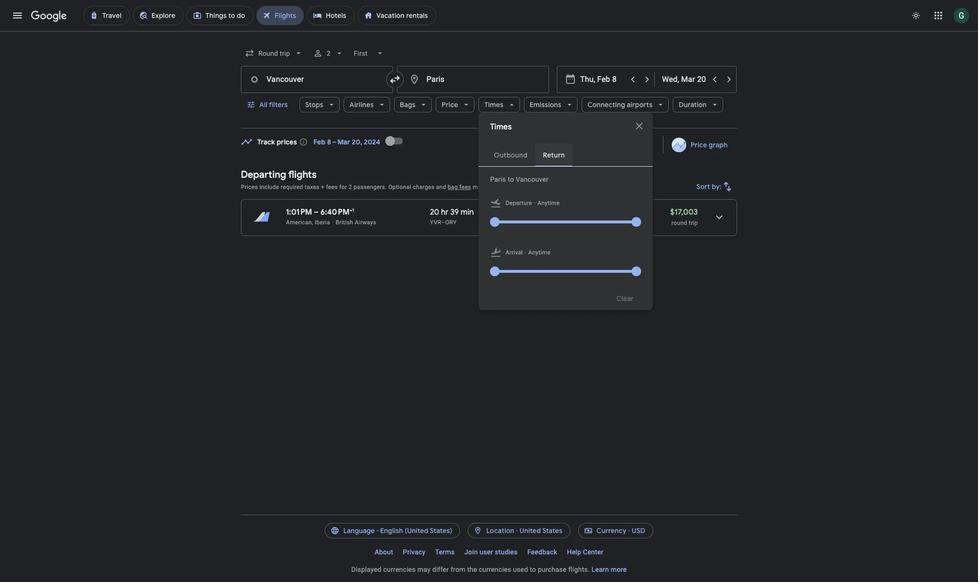 Task type: describe. For each thing, give the bounding box(es) containing it.
20,
[[352, 138, 362, 146]]

user
[[480, 548, 493, 556]]

center
[[583, 548, 604, 556]]

help center link
[[562, 545, 609, 560]]

departing flights main content
[[241, 129, 738, 244]]

for
[[339, 184, 347, 191]]

price for price
[[442, 100, 458, 109]]

price for price graph
[[691, 141, 707, 149]]

stops
[[305, 100, 324, 109]]

usd
[[632, 527, 646, 535]]

mad
[[509, 219, 522, 226]]

2 stops dfw , mad
[[493, 208, 522, 226]]

connecting
[[588, 100, 626, 109]]

prices
[[241, 184, 258, 191]]

states
[[543, 527, 563, 535]]

times button
[[479, 93, 520, 116]]

flights.
[[569, 566, 590, 574]]

0 horizontal spatial +
[[321, 184, 325, 191]]

Arrival time: 6:40 PM on  Friday, February 9. text field
[[321, 207, 354, 217]]

all filters button
[[241, 93, 296, 116]]

displayed
[[352, 566, 382, 574]]

optional
[[389, 184, 411, 191]]

currency
[[597, 527, 627, 535]]

american,
[[286, 219, 313, 226]]

2 inside popup button
[[327, 49, 331, 57]]

used
[[513, 566, 528, 574]]

date grid button
[[599, 136, 661, 154]]

charges
[[413, 184, 435, 191]]

departing
[[241, 169, 286, 181]]

location
[[487, 527, 515, 535]]

terms
[[435, 548, 455, 556]]

layover (1 of 2) is a 2 hr 54 min layover at dallas/fort worth international airport in dallas. layover (2 of 2) is a 2 hr layover at adolfo suárez madrid–barajas airport in madrid. element
[[493, 219, 556, 226]]

british airways
[[336, 219, 376, 226]]

about link
[[370, 545, 398, 560]]

loading results progress bar
[[0, 31, 979, 33]]

$17,003
[[671, 208, 698, 217]]

2 button
[[310, 42, 348, 65]]

studies
[[495, 548, 518, 556]]

feedback
[[528, 548, 558, 556]]

flights
[[288, 169, 317, 181]]

prices include required taxes + fees for 2 passengers. optional charges and bag fees may apply. passenger assistance
[[241, 184, 563, 191]]

graph
[[709, 141, 728, 149]]

leaves vancouver international airport at 1:01 pm on thursday, february 8 and arrives at paris-orly airport at 6:40 pm on friday, february 9. element
[[286, 207, 354, 217]]

help center
[[567, 548, 604, 556]]

1
[[352, 207, 354, 213]]

6:40 pm
[[321, 208, 350, 217]]

privacy link
[[398, 545, 431, 560]]

connecting airports
[[588, 100, 653, 109]]

dfw
[[493, 219, 506, 226]]

1 vertical spatial times
[[490, 122, 512, 132]]

round
[[672, 220, 688, 226]]

2 inside 2 stops dfw , mad
[[493, 208, 498, 217]]

price graph button
[[666, 136, 736, 154]]

from
[[451, 566, 466, 574]]

+ inside 1:01 pm – 6:40 pm + 1
[[350, 207, 352, 213]]

more
[[611, 566, 627, 574]]

– inside 1:01 pm – 6:40 pm + 1
[[314, 208, 319, 217]]

differ
[[433, 566, 449, 574]]

displayed currencies may differ from the currencies used to purchase flights. learn more
[[352, 566, 627, 574]]

united states
[[520, 527, 563, 535]]

learn more link
[[592, 566, 627, 574]]

emissions button
[[524, 93, 578, 116]]

and
[[436, 184, 446, 191]]

bags
[[400, 100, 416, 109]]

american, iberia
[[286, 219, 330, 226]]

1:01 pm
[[286, 208, 312, 217]]

learn
[[592, 566, 609, 574]]

1 fees from the left
[[326, 184, 338, 191]]

total duration 20 hr 39 min. element
[[430, 208, 493, 219]]

change appearance image
[[905, 4, 928, 27]]

date grid
[[624, 141, 654, 149]]

english
[[380, 527, 403, 535]]

1:01 pm – 6:40 pm + 1
[[286, 207, 354, 217]]

ory
[[446, 219, 457, 226]]

privacy
[[403, 548, 426, 556]]

emissions
[[530, 100, 562, 109]]

8 – mar
[[327, 138, 350, 146]]

min
[[461, 208, 474, 217]]

2 fees from the left
[[460, 184, 471, 191]]

+42%
[[561, 219, 576, 226]]

emissions
[[578, 219, 605, 226]]

passenger assistance button
[[504, 184, 563, 191]]

main menu image
[[12, 10, 23, 21]]

17003 US dollars text field
[[671, 208, 698, 217]]



Task type: vqa. For each thing, say whether or not it's contained in the screenshot.
ANYTIME corresponding to Departure
yes



Task type: locate. For each thing, give the bounding box(es) containing it.
0 horizontal spatial may
[[418, 566, 431, 574]]

0 horizontal spatial price
[[442, 100, 458, 109]]

anytime for departure
[[538, 200, 560, 207]]

0 vertical spatial may
[[473, 184, 484, 191]]

join user studies
[[465, 548, 518, 556]]

2 currencies from the left
[[479, 566, 512, 574]]

purchase
[[538, 566, 567, 574]]

price button
[[436, 93, 475, 116]]

by:
[[712, 182, 722, 191]]

0 horizontal spatial –
[[314, 208, 319, 217]]

 image
[[534, 198, 536, 208], [525, 248, 527, 258]]

2 stops flight. element
[[493, 208, 519, 219]]

the
[[467, 566, 477, 574]]

duration button
[[673, 93, 724, 116]]

may
[[473, 184, 484, 191], [418, 566, 431, 574]]

track
[[258, 138, 275, 146]]

price left the graph
[[691, 141, 707, 149]]

1 horizontal spatial  image
[[534, 198, 536, 208]]

passengers.
[[354, 184, 387, 191]]

1 horizontal spatial +
[[350, 207, 352, 213]]

1 horizontal spatial fees
[[460, 184, 471, 191]]

1 vertical spatial +
[[350, 207, 352, 213]]

fees left for
[[326, 184, 338, 191]]

bags button
[[394, 93, 432, 116]]

0 horizontal spatial  image
[[525, 248, 527, 258]]

(united
[[405, 527, 429, 535]]

learn more about tracked prices image
[[299, 138, 308, 146]]

british
[[336, 219, 353, 226]]

times down 'times' popup button
[[490, 122, 512, 132]]

track prices
[[258, 138, 297, 146]]

0 vertical spatial –
[[314, 208, 319, 217]]

0 horizontal spatial to
[[508, 176, 514, 183]]

1 horizontal spatial currencies
[[479, 566, 512, 574]]

flight details. leaves vancouver international airport at 1:01 pm on thursday, february 8 and arrives at paris-orly airport at 6:40 pm on friday, february 9. image
[[708, 206, 731, 229]]

+ right taxes
[[321, 184, 325, 191]]

0 vertical spatial price
[[442, 100, 458, 109]]

may inside departing flights main content
[[473, 184, 484, 191]]

airlines button
[[344, 93, 390, 116]]

– inside 20 hr 39 min yvr – ory
[[442, 219, 446, 226]]

0 horizontal spatial fees
[[326, 184, 338, 191]]

20
[[430, 208, 439, 217]]

1 vertical spatial to
[[530, 566, 536, 574]]

currencies down join user studies
[[479, 566, 512, 574]]

taxes
[[305, 184, 320, 191]]

none text field inside search box
[[241, 66, 393, 93]]

kg
[[582, 208, 591, 217]]

times
[[485, 100, 504, 109], [490, 122, 512, 132]]

required
[[281, 184, 303, 191]]

 image right arrival
[[525, 248, 527, 258]]

None text field
[[241, 66, 393, 93]]

price inside popup button
[[442, 100, 458, 109]]

feb 8 – mar 20, 2024
[[314, 138, 381, 146]]

times inside popup button
[[485, 100, 504, 109]]

vancouver
[[516, 176, 549, 183]]

price inside button
[[691, 141, 707, 149]]

assistance
[[534, 184, 563, 191]]

feb
[[314, 138, 326, 146]]

1 horizontal spatial price
[[691, 141, 707, 149]]

grid
[[641, 141, 654, 149]]

0 vertical spatial +
[[321, 184, 325, 191]]

may left differ
[[418, 566, 431, 574]]

+ up british airways
[[350, 207, 352, 213]]

anytime down 'assistance'
[[538, 200, 560, 207]]

yvr
[[430, 219, 442, 226]]

to right used
[[530, 566, 536, 574]]

fees right bag
[[460, 184, 471, 191]]

to up passenger
[[508, 176, 514, 183]]

airlines
[[350, 100, 374, 109]]

6,575 kg co 2
[[561, 208, 608, 219]]

date
[[624, 141, 639, 149]]

1 vertical spatial –
[[442, 219, 446, 226]]

None field
[[241, 45, 308, 62], [350, 45, 389, 62], [241, 45, 308, 62], [350, 45, 389, 62]]

 image for departure
[[534, 198, 536, 208]]

0 vertical spatial anytime
[[538, 200, 560, 207]]

39
[[451, 208, 459, 217]]

1 horizontal spatial may
[[473, 184, 484, 191]]

currencies down the privacy
[[383, 566, 416, 574]]

help
[[567, 548, 582, 556]]

all filters
[[259, 100, 288, 109]]

united
[[520, 527, 541, 535]]

none search field containing times
[[241, 42, 738, 310]]

paris
[[490, 176, 506, 183]]

,
[[506, 219, 507, 226]]

Departure time: 1:01 PM. text field
[[286, 208, 312, 217]]

sort by: button
[[693, 175, 738, 198]]

co
[[593, 208, 605, 217]]

price
[[442, 100, 458, 109], [691, 141, 707, 149]]

0 vertical spatial times
[[485, 100, 504, 109]]

1 horizontal spatial –
[[442, 219, 446, 226]]

times right price popup button
[[485, 100, 504, 109]]

swap origin and destination. image
[[389, 74, 401, 85]]

feedback link
[[523, 545, 562, 560]]

sort
[[697, 182, 711, 191]]

None text field
[[397, 66, 549, 93]]

may left apply.
[[473, 184, 484, 191]]

price right bags popup button
[[442, 100, 458, 109]]

states)
[[430, 527, 453, 535]]

iberia
[[315, 219, 330, 226]]

paris to vancouver
[[490, 176, 549, 183]]

close dialog image
[[634, 120, 646, 132]]

– up iberia at the left
[[314, 208, 319, 217]]

anytime right arrival
[[529, 249, 551, 256]]

apply.
[[486, 184, 502, 191]]

1 vertical spatial may
[[418, 566, 431, 574]]

bag
[[448, 184, 458, 191]]

stops button
[[300, 93, 340, 116]]

anytime
[[538, 200, 560, 207], [529, 249, 551, 256]]

connecting airports button
[[582, 93, 669, 116]]

join user studies link
[[460, 545, 523, 560]]

1 horizontal spatial to
[[530, 566, 536, 574]]

20 hr 39 min yvr – ory
[[430, 208, 474, 226]]

+42% emissions
[[561, 219, 605, 226]]

0 horizontal spatial currencies
[[383, 566, 416, 574]]

trip
[[689, 220, 698, 226]]

1 vertical spatial  image
[[525, 248, 527, 258]]

0 vertical spatial to
[[508, 176, 514, 183]]

 image right departure
[[534, 198, 536, 208]]

1 currencies from the left
[[383, 566, 416, 574]]

fees
[[326, 184, 338, 191], [460, 184, 471, 191]]

– down hr
[[442, 219, 446, 226]]

prices
[[277, 138, 297, 146]]

2024
[[364, 138, 381, 146]]

include
[[260, 184, 279, 191]]

arrival
[[506, 249, 523, 256]]

airports
[[627, 100, 653, 109]]

english (united states)
[[380, 527, 453, 535]]

bag fees button
[[448, 184, 471, 191]]

anytime for arrival
[[529, 249, 551, 256]]

2 inside 6,575 kg co 2
[[605, 211, 608, 219]]

all
[[259, 100, 268, 109]]

price graph
[[691, 141, 728, 149]]

hr
[[441, 208, 449, 217]]

None search field
[[241, 42, 738, 310]]

6,575
[[561, 208, 580, 217]]

departing flights
[[241, 169, 317, 181]]

Return text field
[[662, 66, 707, 93]]

1 vertical spatial anytime
[[529, 249, 551, 256]]

find the best price region
[[241, 129, 738, 161]]

0 vertical spatial  image
[[534, 198, 536, 208]]

1 vertical spatial price
[[691, 141, 707, 149]]

departure
[[506, 200, 532, 207]]

Departure text field
[[581, 66, 625, 93]]

duration
[[679, 100, 707, 109]]

passenger
[[504, 184, 532, 191]]

 image for arrival
[[525, 248, 527, 258]]



